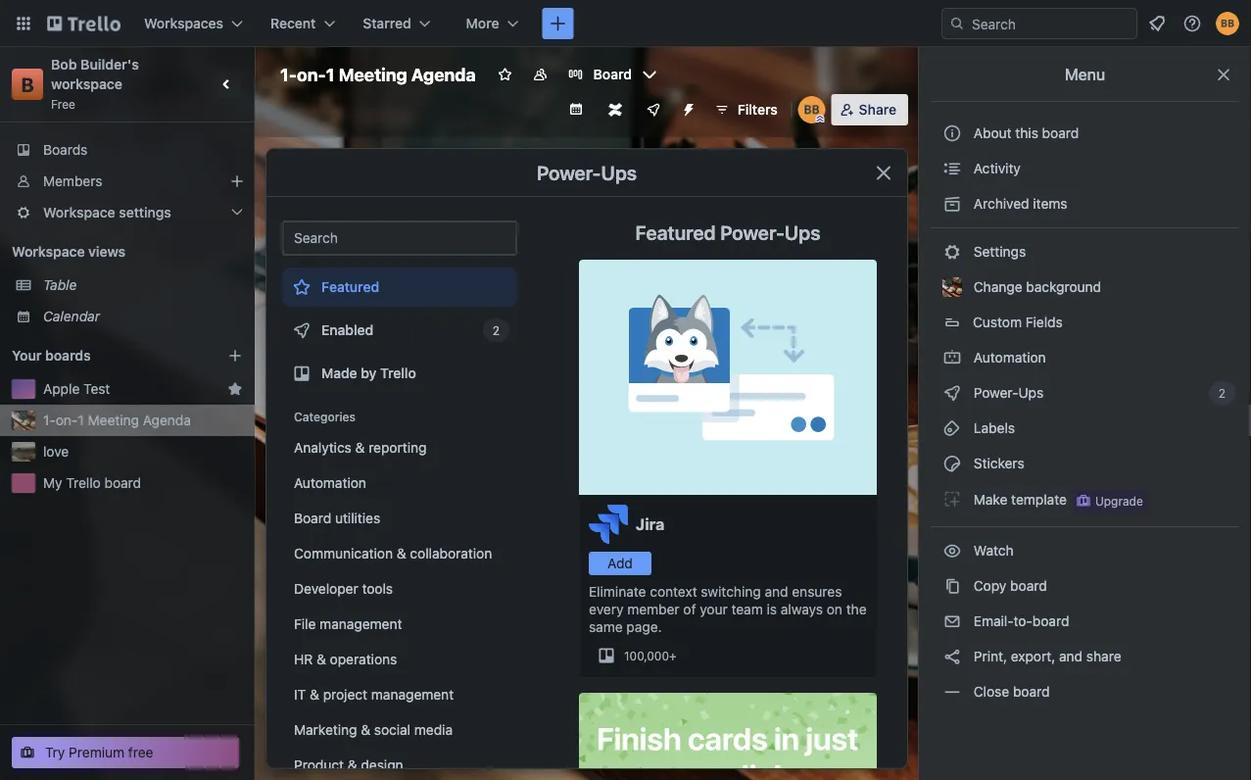 Task type: locate. For each thing, give the bounding box(es) containing it.
1 vertical spatial power-
[[720, 220, 785, 244]]

1-on-1 meeting agenda down apple test link
[[43, 412, 191, 428]]

& inside analytics & reporting link
[[355, 440, 365, 456]]

on
[[827, 601, 843, 617]]

add board image
[[227, 348, 243, 364]]

1 horizontal spatial 1-on-1 meeting agenda
[[280, 64, 476, 85]]

settings
[[970, 244, 1026, 260]]

and up is
[[765, 584, 788, 600]]

custom fields
[[973, 314, 1063, 330]]

2 horizontal spatial ups
[[1019, 385, 1044, 401]]

board inside button
[[594, 66, 632, 82]]

sm image
[[943, 194, 962, 214], [943, 242, 962, 262], [943, 418, 962, 438], [943, 576, 962, 596], [943, 612, 962, 631], [943, 647, 962, 666], [943, 682, 962, 702]]

workspaces
[[144, 15, 223, 31]]

0 vertical spatial trello
[[380, 365, 416, 381]]

& right hr
[[317, 651, 326, 667]]

featured for featured power-ups
[[636, 220, 716, 244]]

0 vertical spatial ups
[[601, 161, 637, 184]]

0 vertical spatial 1
[[326, 64, 335, 85]]

power-ups up the labels
[[970, 385, 1048, 401]]

automation image
[[673, 94, 700, 122]]

1-on-1 meeting agenda inside board name text field
[[280, 64, 476, 85]]

automation link down custom fields button
[[931, 342, 1240, 373]]

0 vertical spatial on-
[[297, 64, 326, 85]]

1 horizontal spatial ups
[[785, 220, 821, 244]]

Search field
[[965, 9, 1137, 38]]

starred button
[[351, 8, 443, 39]]

create board or workspace image
[[548, 14, 568, 33]]

starred icon image
[[227, 381, 243, 397]]

board up print, export, and share
[[1033, 613, 1070, 629]]

0 horizontal spatial 1-
[[43, 412, 56, 428]]

sm image left the labels
[[943, 418, 962, 438]]

my
[[43, 475, 62, 491]]

sm image for close board
[[943, 682, 962, 702]]

custom fields button
[[931, 307, 1240, 338]]

management
[[320, 616, 402, 632], [371, 686, 454, 703]]

board down love link
[[104, 475, 141, 491]]

0 horizontal spatial board
[[294, 510, 331, 526]]

sm image left print,
[[943, 647, 962, 666]]

0 vertical spatial automation
[[970, 349, 1046, 366]]

more button
[[454, 8, 531, 39]]

1 horizontal spatial automation link
[[931, 342, 1240, 373]]

0 vertical spatial workspace
[[43, 204, 115, 220]]

board for board
[[594, 66, 632, 82]]

& down board utilities 'link'
[[397, 545, 406, 562]]

sm image for labels
[[943, 418, 962, 438]]

items
[[1033, 196, 1068, 212]]

your boards with 4 items element
[[12, 344, 198, 367]]

& inside 'marketing & social media' link
[[361, 722, 370, 738]]

marketing
[[294, 722, 357, 738]]

2 sm image from the top
[[943, 348, 962, 367]]

1-
[[280, 64, 297, 85], [43, 412, 56, 428]]

sm image for email-to-board
[[943, 612, 962, 631]]

workspace up table
[[12, 244, 85, 260]]

6 sm image from the top
[[943, 647, 962, 666]]

1 horizontal spatial 2
[[1219, 386, 1226, 400]]

& inside hr & operations link
[[317, 651, 326, 667]]

6 sm image from the top
[[943, 541, 962, 561]]

file management
[[294, 616, 402, 632]]

0 horizontal spatial and
[[765, 584, 788, 600]]

sm image left 'archived'
[[943, 194, 962, 214]]

5 sm image from the top
[[943, 612, 962, 631]]

0 horizontal spatial automation
[[294, 475, 366, 491]]

sm image inside activity link
[[943, 159, 962, 178]]

sm image left close
[[943, 682, 962, 702]]

& left social at the left
[[361, 722, 370, 738]]

reporting
[[369, 440, 427, 456]]

& inside it & project management link
[[310, 686, 319, 703]]

board down export,
[[1013, 684, 1050, 700]]

2 for enabled
[[493, 323, 500, 337]]

sm image inside settings "link"
[[943, 242, 962, 262]]

board
[[1042, 125, 1079, 141], [104, 475, 141, 491], [1011, 578, 1047, 594], [1033, 613, 1070, 629], [1013, 684, 1050, 700]]

1 vertical spatial on-
[[56, 412, 78, 428]]

make template
[[970, 491, 1067, 507]]

your
[[700, 601, 728, 617]]

trello right 'by'
[[380, 365, 416, 381]]

calendar power-up image
[[568, 101, 584, 117]]

sm image inside print, export, and share link
[[943, 647, 962, 666]]

boards link
[[0, 134, 255, 166]]

1 vertical spatial automation
[[294, 475, 366, 491]]

1 vertical spatial 1-
[[43, 412, 56, 428]]

sm image left settings
[[943, 242, 962, 262]]

Board name text field
[[270, 59, 486, 90]]

1 vertical spatial board
[[294, 510, 331, 526]]

0 horizontal spatial trello
[[66, 475, 101, 491]]

2 vertical spatial power-
[[974, 385, 1019, 401]]

print, export, and share link
[[931, 641, 1240, 672]]

& inside product & design link
[[348, 757, 357, 773]]

1 inside board name text field
[[326, 64, 335, 85]]

make
[[974, 491, 1008, 507]]

0 horizontal spatial power-
[[537, 161, 601, 184]]

& right it
[[310, 686, 319, 703]]

board inside 'link'
[[294, 510, 331, 526]]

2
[[493, 323, 500, 337], [1219, 386, 1226, 400]]

switch to… image
[[14, 14, 33, 33]]

board utilities
[[294, 510, 380, 526]]

1
[[326, 64, 335, 85], [78, 412, 84, 428]]

1 vertical spatial 2
[[1219, 386, 1226, 400]]

0 vertical spatial board
[[594, 66, 632, 82]]

upgrade button
[[1072, 489, 1147, 513]]

sm image inside close board link
[[943, 682, 962, 702]]

1-on-1 meeting agenda link
[[43, 411, 243, 430]]

1 vertical spatial workspace
[[12, 244, 85, 260]]

0 vertical spatial automation link
[[931, 342, 1240, 373]]

collaboration
[[410, 545, 492, 562]]

0 horizontal spatial power-ups
[[537, 161, 637, 184]]

board left utilities
[[294, 510, 331, 526]]

4 sm image from the top
[[943, 576, 962, 596]]

7 sm image from the top
[[943, 682, 962, 702]]

sm image inside the archived items link
[[943, 194, 962, 214]]

0 vertical spatial management
[[320, 616, 402, 632]]

meeting down test
[[88, 412, 139, 428]]

file management link
[[282, 609, 517, 640]]

0 horizontal spatial on-
[[56, 412, 78, 428]]

to-
[[1014, 613, 1033, 629]]

sm image inside the "watch" link
[[943, 541, 962, 561]]

1 horizontal spatial 1
[[326, 64, 335, 85]]

1 vertical spatial trello
[[66, 475, 101, 491]]

1- down recent
[[280, 64, 297, 85]]

of
[[683, 601, 696, 617]]

1 horizontal spatial featured
[[636, 220, 716, 244]]

automation link up board utilities 'link'
[[282, 467, 517, 499]]

0 vertical spatial agenda
[[411, 64, 476, 85]]

this
[[1016, 125, 1039, 141]]

1 vertical spatial featured
[[321, 279, 379, 295]]

2 sm image from the top
[[943, 242, 962, 262]]

4 sm image from the top
[[943, 454, 962, 473]]

developer tools link
[[282, 573, 517, 605]]

sm image for copy board
[[943, 576, 962, 596]]

workspace
[[43, 204, 115, 220], [12, 244, 85, 260]]

page.
[[627, 619, 662, 635]]

& inside the communication & collaboration link
[[397, 545, 406, 562]]

star or unstar board image
[[498, 67, 513, 82]]

enabled
[[321, 322, 374, 338]]

template
[[1012, 491, 1067, 507]]

by
[[361, 365, 377, 381]]

copy board link
[[931, 570, 1240, 602]]

0 horizontal spatial 2
[[493, 323, 500, 337]]

meeting inside board name text field
[[339, 64, 407, 85]]

ensures
[[792, 584, 842, 600]]

stickers
[[970, 455, 1025, 471]]

1 vertical spatial automation link
[[282, 467, 517, 499]]

1 down apple test in the left of the page
[[78, 412, 84, 428]]

sm image inside stickers link
[[943, 454, 962, 473]]

1 horizontal spatial trello
[[380, 365, 416, 381]]

1 vertical spatial 1
[[78, 412, 84, 428]]

automation up board utilities
[[294, 475, 366, 491]]

1 horizontal spatial and
[[1059, 648, 1083, 664]]

sm image
[[943, 159, 962, 178], [943, 348, 962, 367], [943, 383, 962, 403], [943, 454, 962, 473], [943, 489, 962, 509], [943, 541, 962, 561]]

1 horizontal spatial power-ups
[[970, 385, 1048, 401]]

1 vertical spatial ups
[[785, 220, 821, 244]]

ups
[[601, 161, 637, 184], [785, 220, 821, 244], [1019, 385, 1044, 401]]

labels
[[970, 420, 1015, 436]]

starred
[[363, 15, 411, 31]]

1 horizontal spatial automation
[[970, 349, 1046, 366]]

automation down custom fields
[[970, 349, 1046, 366]]

0 horizontal spatial agenda
[[143, 412, 191, 428]]

change background
[[970, 279, 1102, 295]]

management up operations at the bottom left
[[320, 616, 402, 632]]

0 vertical spatial featured
[[636, 220, 716, 244]]

0 horizontal spatial 1-on-1 meeting agenda
[[43, 412, 191, 428]]

sm image inside email-to-board link
[[943, 612, 962, 631]]

fields
[[1026, 314, 1063, 330]]

1 horizontal spatial 1-
[[280, 64, 297, 85]]

1 vertical spatial 1-on-1 meeting agenda
[[43, 412, 191, 428]]

power ups image
[[646, 102, 661, 118]]

board button
[[560, 59, 665, 90]]

back to home image
[[47, 8, 121, 39]]

0 horizontal spatial featured
[[321, 279, 379, 295]]

1 horizontal spatial power-
[[720, 220, 785, 244]]

and
[[765, 584, 788, 600], [1059, 648, 1083, 664]]

meeting down starred
[[339, 64, 407, 85]]

1 vertical spatial meeting
[[88, 412, 139, 428]]

board for board utilities
[[294, 510, 331, 526]]

0 vertical spatial 1-
[[280, 64, 297, 85]]

1 sm image from the top
[[943, 159, 962, 178]]

3 sm image from the top
[[943, 418, 962, 438]]

agenda up love link
[[143, 412, 191, 428]]

1-on-1 meeting agenda
[[280, 64, 476, 85], [43, 412, 191, 428]]

sm image for automation
[[943, 348, 962, 367]]

workspace settings button
[[0, 197, 255, 228]]

5 sm image from the top
[[943, 489, 962, 509]]

bob builder (bobbuilder40) image
[[798, 96, 826, 123]]

sm image inside labels link
[[943, 418, 962, 438]]

1 horizontal spatial on-
[[297, 64, 326, 85]]

board
[[594, 66, 632, 82], [294, 510, 331, 526]]

the
[[846, 601, 867, 617]]

workspace settings
[[43, 204, 171, 220]]

1 horizontal spatial board
[[594, 66, 632, 82]]

3 sm image from the top
[[943, 383, 962, 403]]

board for trello
[[104, 475, 141, 491]]

& for design
[[348, 757, 357, 773]]

sm image left copy at the right bottom of page
[[943, 576, 962, 596]]

1- up love
[[43, 412, 56, 428]]

boards
[[45, 347, 91, 364]]

board utilities link
[[282, 503, 517, 534]]

trello right "my"
[[66, 475, 101, 491]]

0 horizontal spatial automation link
[[282, 467, 517, 499]]

0 vertical spatial and
[[765, 584, 788, 600]]

1 horizontal spatial meeting
[[339, 64, 407, 85]]

0 vertical spatial power-
[[537, 161, 601, 184]]

& right analytics
[[355, 440, 365, 456]]

Search text field
[[282, 220, 517, 256]]

agenda inside board name text field
[[411, 64, 476, 85]]

on- down recent dropdown button
[[297, 64, 326, 85]]

categories
[[294, 410, 356, 423]]

sm image left email-
[[943, 612, 962, 631]]

0 vertical spatial 2
[[493, 323, 500, 337]]

hr & operations link
[[282, 644, 517, 675]]

sm image for power-ups
[[943, 383, 962, 403]]

workspace views
[[12, 244, 126, 260]]

board up confluence icon
[[594, 66, 632, 82]]

and left share at the right of the page
[[1059, 648, 1083, 664]]

your
[[12, 347, 42, 364]]

close
[[974, 684, 1010, 700]]

board inside button
[[1042, 125, 1079, 141]]

1 horizontal spatial agenda
[[411, 64, 476, 85]]

your boards
[[12, 347, 91, 364]]

table
[[43, 277, 77, 293]]

0 vertical spatial meeting
[[339, 64, 407, 85]]

& for project
[[310, 686, 319, 703]]

agenda left star or unstar board image
[[411, 64, 476, 85]]

on- down apple
[[56, 412, 78, 428]]

sm image for make template
[[943, 489, 962, 509]]

email-to-board
[[970, 613, 1070, 629]]

search image
[[950, 16, 965, 31]]

1-on-1 meeting agenda down starred
[[280, 64, 476, 85]]

power-ups down calendar power-up image
[[537, 161, 637, 184]]

sm image inside 'copy board' link
[[943, 576, 962, 596]]

1 vertical spatial power-ups
[[970, 385, 1048, 401]]

1 sm image from the top
[[943, 194, 962, 214]]

& left 'design' on the bottom left of the page
[[348, 757, 357, 773]]

b link
[[12, 69, 43, 100]]

management down hr & operations link
[[371, 686, 454, 703]]

workspace for workspace settings
[[43, 204, 115, 220]]

share button
[[832, 94, 908, 125]]

archived items
[[970, 196, 1068, 212]]

0 vertical spatial 1-on-1 meeting agenda
[[280, 64, 476, 85]]

0 horizontal spatial ups
[[601, 161, 637, 184]]

1 down recent dropdown button
[[326, 64, 335, 85]]

add
[[608, 555, 633, 571]]

about this board
[[974, 125, 1079, 141]]

change background link
[[931, 271, 1240, 303]]

on- inside board name text field
[[297, 64, 326, 85]]

workspace down members
[[43, 204, 115, 220]]

workspace inside popup button
[[43, 204, 115, 220]]

board right this
[[1042, 125, 1079, 141]]



Task type: describe. For each thing, give the bounding box(es) containing it.
archived
[[974, 196, 1030, 212]]

made by trello
[[321, 365, 416, 381]]

stickers link
[[931, 448, 1240, 479]]

100,000
[[624, 649, 669, 662]]

board for to-
[[1033, 613, 1070, 629]]

0 horizontal spatial meeting
[[88, 412, 139, 428]]

same
[[589, 619, 623, 635]]

sm image for watch
[[943, 541, 962, 561]]

it & project management link
[[282, 679, 517, 710]]

featured power-ups
[[636, 220, 821, 244]]

0 horizontal spatial 1
[[78, 412, 84, 428]]

activity
[[970, 160, 1021, 176]]

0 vertical spatial power-ups
[[537, 161, 637, 184]]

sm image for stickers
[[943, 454, 962, 473]]

sm image for settings
[[943, 242, 962, 262]]

try premium free
[[45, 744, 153, 760]]

recent
[[271, 15, 316, 31]]

communication & collaboration link
[[282, 538, 517, 569]]

my trello board link
[[43, 473, 243, 493]]

1 vertical spatial agenda
[[143, 412, 191, 428]]

bob builder's workspace free
[[51, 56, 143, 111]]

menu
[[1065, 65, 1106, 84]]

member
[[627, 601, 680, 617]]

watch
[[970, 542, 1018, 559]]

filters button
[[708, 94, 784, 125]]

workspace visible image
[[533, 67, 548, 82]]

marketing & social media
[[294, 722, 453, 738]]

recent button
[[259, 8, 347, 39]]

settings
[[119, 204, 171, 220]]

marketing & social media link
[[282, 714, 517, 746]]

2 horizontal spatial power-
[[974, 385, 1019, 401]]

media
[[414, 722, 453, 738]]

utilities
[[335, 510, 380, 526]]

communication
[[294, 545, 393, 562]]

0 notifications image
[[1146, 12, 1169, 35]]

always
[[781, 601, 823, 617]]

free
[[128, 744, 153, 760]]

hr
[[294, 651, 313, 667]]

primary element
[[0, 0, 1251, 47]]

about
[[974, 125, 1012, 141]]

close board link
[[931, 676, 1240, 708]]

communication & collaboration
[[294, 545, 492, 562]]

and inside eliminate context switching and ensures every member of your team is always on the same page.
[[765, 584, 788, 600]]

more
[[466, 15, 499, 31]]

analytics & reporting
[[294, 440, 427, 456]]

team
[[732, 601, 763, 617]]

developer tools
[[294, 581, 393, 597]]

workspace for workspace views
[[12, 244, 85, 260]]

print, export, and share
[[970, 648, 1122, 664]]

this member is an admin of this board. image
[[816, 115, 825, 123]]

developer
[[294, 581, 358, 597]]

100,000 +
[[624, 649, 677, 662]]

hr & operations
[[294, 651, 397, 667]]

& for operations
[[317, 651, 326, 667]]

analytics
[[294, 440, 352, 456]]

background
[[1026, 279, 1102, 295]]

open information menu image
[[1183, 14, 1202, 33]]

1 vertical spatial and
[[1059, 648, 1083, 664]]

workspace navigation collapse icon image
[[214, 71, 241, 98]]

2 vertical spatial ups
[[1019, 385, 1044, 401]]

& for social
[[361, 722, 370, 738]]

sm image for archived items
[[943, 194, 962, 214]]

about this board button
[[931, 118, 1240, 149]]

workspaces button
[[132, 8, 255, 39]]

bob builder (bobbuilder40) image
[[1216, 12, 1240, 35]]

& for collaboration
[[397, 545, 406, 562]]

activity link
[[931, 153, 1240, 184]]

settings link
[[931, 236, 1240, 268]]

add button
[[589, 552, 652, 575]]

custom
[[973, 314, 1022, 330]]

export,
[[1011, 648, 1056, 664]]

premium
[[69, 744, 125, 760]]

my trello board
[[43, 475, 141, 491]]

table link
[[43, 275, 243, 295]]

bob
[[51, 56, 77, 73]]

1- inside board name text field
[[280, 64, 297, 85]]

context
[[650, 584, 697, 600]]

sm image for activity
[[943, 159, 962, 178]]

close board
[[970, 684, 1050, 700]]

share
[[1087, 648, 1122, 664]]

copy
[[974, 578, 1007, 594]]

made by trello link
[[282, 354, 517, 393]]

social
[[374, 722, 411, 738]]

sm image for print, export, and share
[[943, 647, 962, 666]]

2 for power-ups
[[1219, 386, 1226, 400]]

love
[[43, 443, 69, 460]]

& for reporting
[[355, 440, 365, 456]]

analytics & reporting link
[[282, 432, 517, 464]]

tools
[[362, 581, 393, 597]]

confluence icon image
[[608, 103, 622, 117]]

eliminate context switching and ensures every member of your team is always on the same page.
[[589, 584, 867, 635]]

+
[[669, 649, 677, 662]]

1 vertical spatial management
[[371, 686, 454, 703]]

switching
[[701, 584, 761, 600]]

board for this
[[1042, 125, 1079, 141]]

email-
[[974, 613, 1014, 629]]

views
[[88, 244, 126, 260]]

change
[[974, 279, 1023, 295]]

free
[[51, 97, 75, 111]]

board up to-
[[1011, 578, 1047, 594]]

apple test link
[[43, 379, 220, 399]]

copy board
[[970, 578, 1047, 594]]

try
[[45, 744, 65, 760]]

calendar link
[[43, 307, 243, 326]]

is
[[767, 601, 777, 617]]

jira
[[636, 515, 665, 534]]

boards
[[43, 142, 88, 158]]

it
[[294, 686, 306, 703]]

featured for featured
[[321, 279, 379, 295]]

try premium free button
[[12, 737, 239, 768]]

email-to-board link
[[931, 606, 1240, 637]]



Task type: vqa. For each thing, say whether or not it's contained in the screenshot.
'Settings' link
yes



